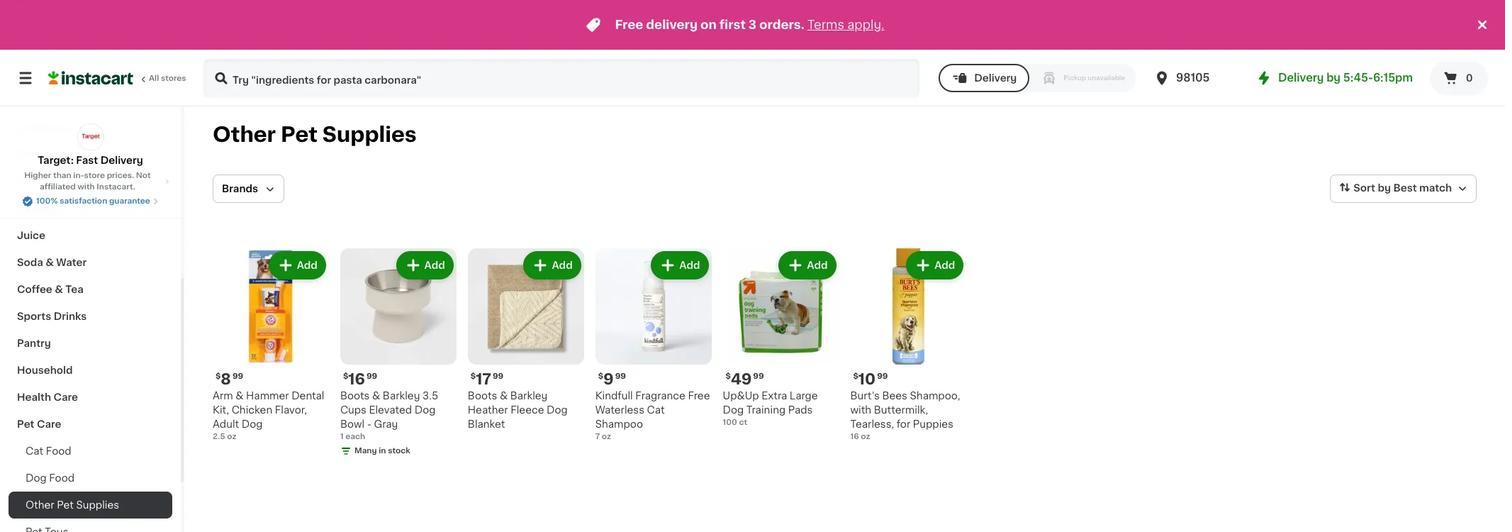 Task type: describe. For each thing, give the bounding box(es) containing it.
burt's bees shampoo, with buttermilk, tearless, for puppies 16 oz
[[851, 391, 961, 440]]

barkley for elevated
[[383, 391, 420, 401]]

3.5
[[423, 391, 439, 401]]

0 button
[[1431, 61, 1489, 95]]

cat food
[[26, 446, 71, 456]]

soda & water
[[17, 257, 87, 267]]

with inside burt's bees shampoo, with buttermilk, tearless, for puppies 16 oz
[[851, 405, 872, 415]]

food for cat food
[[46, 446, 71, 456]]

-
[[367, 419, 372, 429]]

adult
[[213, 419, 239, 429]]

product group containing 17
[[468, 248, 584, 431]]

17
[[476, 372, 492, 387]]

up&up extra large dog training pads 100 ct
[[723, 391, 818, 426]]

large
[[790, 391, 818, 401]]

1 horizontal spatial other
[[213, 124, 276, 145]]

Best match Sort by field
[[1331, 174, 1478, 203]]

kit,
[[213, 405, 229, 415]]

shampoo,
[[910, 391, 961, 401]]

$ 17 99
[[471, 372, 504, 387]]

boots for boots & barkley 3.5 cups elevated dog bowl - gray 1 each
[[340, 391, 370, 401]]

100% satisfaction guarantee
[[36, 197, 150, 205]]

$ for 49
[[726, 372, 731, 380]]

health care
[[17, 392, 78, 402]]

barkley for dog
[[511, 391, 548, 401]]

8
[[221, 372, 231, 387]]

& for boots & barkley heather fleece dog blanket
[[500, 391, 508, 401]]

fragrance
[[636, 391, 686, 401]]

product group containing 16
[[340, 248, 457, 460]]

target: fast delivery logo image
[[77, 123, 104, 150]]

Search field
[[204, 60, 919, 96]]

by for delivery
[[1327, 72, 1341, 83]]

terms
[[808, 19, 845, 31]]

arm & hammer dental kit, chicken flavor, adult dog 2.5 oz
[[213, 391, 324, 440]]

product group containing 49
[[723, 248, 840, 428]]

16 inside burt's bees shampoo, with buttermilk, tearless, for puppies 16 oz
[[851, 433, 859, 440]]

sports drinks link
[[9, 303, 172, 330]]

higher than in-store prices. not affiliated with instacart.
[[24, 172, 151, 191]]

all stores link
[[48, 58, 187, 98]]

oz inside kindfull fragrance free waterless cat shampoo 7 oz
[[602, 433, 611, 440]]

gray
[[374, 419, 398, 429]]

by for sort
[[1379, 183, 1392, 193]]

heather
[[468, 405, 508, 415]]

ice cream link
[[9, 114, 172, 141]]

on
[[701, 19, 717, 31]]

$ for 16
[[343, 372, 348, 380]]

service type group
[[939, 64, 1137, 92]]

chicken
[[232, 405, 273, 415]]

7
[[596, 433, 600, 440]]

shampoo
[[596, 419, 643, 429]]

terms apply. link
[[808, 19, 885, 31]]

waterless
[[596, 405, 645, 415]]

0 horizontal spatial delivery
[[100, 155, 143, 165]]

bowl
[[340, 419, 365, 429]]

hammer
[[246, 391, 289, 401]]

add for 10
[[935, 260, 956, 270]]

3
[[749, 19, 757, 31]]

juice link
[[9, 222, 172, 249]]

& for arm & hammer dental kit, chicken flavor, adult dog 2.5 oz
[[236, 391, 244, 401]]

ice cream
[[17, 123, 69, 133]]

each
[[346, 433, 365, 440]]

cat food link
[[9, 438, 172, 465]]

add for 17
[[552, 260, 573, 270]]

6:15pm
[[1374, 72, 1414, 83]]

$ 49 99
[[726, 372, 764, 387]]

in
[[379, 447, 386, 455]]

dental
[[292, 391, 324, 401]]

limited time offer region
[[0, 0, 1475, 50]]

oz inside arm & hammer dental kit, chicken flavor, adult dog 2.5 oz
[[227, 433, 237, 440]]

$ 9 99
[[598, 372, 626, 387]]

add button for 9
[[653, 253, 708, 278]]

blanket
[[468, 419, 505, 429]]

49
[[731, 372, 752, 387]]

satisfaction
[[60, 197, 107, 205]]

higher than in-store prices. not affiliated with instacart. link
[[11, 170, 170, 193]]

& for coffee & tea
[[55, 284, 63, 294]]

match
[[1420, 183, 1453, 193]]

arm
[[213, 391, 233, 401]]

coffee & tea link
[[9, 276, 172, 303]]

affiliated
[[40, 183, 76, 191]]

add button for 16
[[398, 253, 452, 278]]

bees
[[883, 391, 908, 401]]

coffee & tea
[[17, 284, 84, 294]]

prices.
[[107, 172, 134, 179]]

pads
[[789, 405, 813, 415]]

dog food link
[[9, 465, 172, 492]]

coffee
[[17, 284, 52, 294]]

pet care link
[[9, 411, 172, 438]]

bakery
[[17, 177, 53, 187]]

add button for 49
[[780, 253, 835, 278]]

delivery by 5:45-6:15pm
[[1279, 72, 1414, 83]]

add for 9
[[680, 260, 701, 270]]

ct
[[740, 418, 748, 426]]

99 for 10
[[878, 372, 888, 380]]

brands button
[[213, 174, 284, 203]]

$ for 9
[[598, 372, 604, 380]]

$ 10 99
[[854, 372, 888, 387]]

instacart logo image
[[48, 70, 133, 87]]

boots & barkley 3.5 cups elevated dog bowl - gray 1 each
[[340, 391, 439, 440]]

health care link
[[9, 384, 172, 411]]

seafood
[[56, 96, 99, 106]]

than
[[53, 172, 71, 179]]

2 horizontal spatial pet
[[281, 124, 318, 145]]



Task type: locate. For each thing, give the bounding box(es) containing it.
0 vertical spatial supplies
[[323, 124, 417, 145]]

household
[[17, 365, 73, 375]]

all
[[149, 74, 159, 82]]

1 horizontal spatial pet
[[57, 500, 74, 510]]

delivery inside 'link'
[[1279, 72, 1325, 83]]

5 $ from the left
[[598, 372, 604, 380]]

food for dog food
[[49, 473, 75, 483]]

0 vertical spatial pet
[[281, 124, 318, 145]]

drinks
[[54, 311, 87, 321]]

cat down fragrance
[[647, 405, 665, 415]]

1 horizontal spatial boots
[[468, 391, 498, 401]]

add button for 17
[[525, 253, 580, 278]]

food
[[46, 446, 71, 456], [49, 473, 75, 483]]

dog down cat food
[[26, 473, 47, 483]]

& inside boots & barkley 3.5 cups elevated dog bowl - gray 1 each
[[372, 391, 380, 401]]

flavor,
[[275, 405, 307, 415]]

delivery button
[[939, 64, 1030, 92]]

delivery by 5:45-6:15pm link
[[1256, 70, 1414, 87]]

2 horizontal spatial delivery
[[1279, 72, 1325, 83]]

all stores
[[149, 74, 186, 82]]

0 horizontal spatial oz
[[227, 433, 237, 440]]

sports drinks
[[17, 311, 87, 321]]

0 vertical spatial food
[[46, 446, 71, 456]]

dog right fleece
[[547, 405, 568, 415]]

product group containing 10
[[851, 248, 967, 443]]

care for health care
[[53, 392, 78, 402]]

supplies
[[323, 124, 417, 145], [76, 500, 119, 510]]

1 horizontal spatial delivery
[[975, 73, 1017, 83]]

delivery for delivery
[[975, 73, 1017, 83]]

other up brands "dropdown button"
[[213, 124, 276, 145]]

cups
[[340, 405, 367, 415]]

2 vertical spatial pet
[[57, 500, 74, 510]]

3 oz from the left
[[602, 433, 611, 440]]

$ 8 99
[[216, 372, 243, 387]]

$ inside $ 9 99
[[598, 372, 604, 380]]

99 inside $ 9 99
[[615, 372, 626, 380]]

99 for 9
[[615, 372, 626, 380]]

1 vertical spatial food
[[49, 473, 75, 483]]

food down cat food
[[49, 473, 75, 483]]

free right fragrance
[[688, 391, 710, 401]]

1 product group from the left
[[213, 248, 329, 443]]

0 horizontal spatial with
[[78, 183, 95, 191]]

orders.
[[760, 19, 805, 31]]

0 horizontal spatial cat
[[26, 446, 43, 456]]

boots up heather
[[468, 391, 498, 401]]

target: fast delivery
[[38, 155, 143, 165]]

1 horizontal spatial supplies
[[323, 124, 417, 145]]

care for pet care
[[37, 419, 61, 429]]

$ for 8
[[216, 372, 221, 380]]

add for 49
[[807, 260, 828, 270]]

4 product group from the left
[[596, 248, 712, 443]]

2 99 from the left
[[493, 372, 504, 380]]

1 horizontal spatial by
[[1379, 183, 1392, 193]]

1 vertical spatial by
[[1379, 183, 1392, 193]]

dog inside boots & barkley heather fleece dog blanket
[[547, 405, 568, 415]]

delivery
[[1279, 72, 1325, 83], [975, 73, 1017, 83], [100, 155, 143, 165]]

$ inside $ 49 99
[[726, 372, 731, 380]]

dog down 3.5
[[415, 405, 436, 415]]

0 horizontal spatial other
[[26, 500, 54, 510]]

boots
[[468, 391, 498, 401], [340, 391, 370, 401]]

1 $ from the left
[[216, 372, 221, 380]]

other pet supplies
[[213, 124, 417, 145], [26, 500, 119, 510]]

add button for 8
[[270, 253, 325, 278]]

$ for 17
[[471, 372, 476, 380]]

0 vertical spatial with
[[78, 183, 95, 191]]

free inside 'limited time offer' region
[[615, 19, 644, 31]]

barkley up fleece
[[511, 391, 548, 401]]

frozen foods link
[[9, 141, 172, 168]]

foods
[[54, 150, 86, 160]]

1 add button from the left
[[270, 253, 325, 278]]

& for soda & water
[[46, 257, 54, 267]]

10
[[859, 372, 876, 387]]

0 vertical spatial cat
[[647, 405, 665, 415]]

0 horizontal spatial boots
[[340, 391, 370, 401]]

0 vertical spatial free
[[615, 19, 644, 31]]

with down in- in the left of the page
[[78, 183, 95, 191]]

0 horizontal spatial other pet supplies
[[26, 500, 119, 510]]

0 vertical spatial other pet supplies
[[213, 124, 417, 145]]

2 horizontal spatial oz
[[861, 433, 871, 440]]

99 right 49
[[754, 372, 764, 380]]

buttermilk,
[[874, 405, 929, 415]]

$ up 'burt's'
[[854, 372, 859, 380]]

bakery link
[[9, 168, 172, 195]]

5 99 from the left
[[615, 372, 626, 380]]

0 vertical spatial by
[[1327, 72, 1341, 83]]

& for meat & seafood
[[46, 96, 54, 106]]

extra
[[762, 391, 788, 401]]

0
[[1467, 73, 1474, 83]]

16 down tearless,
[[851, 433, 859, 440]]

1 horizontal spatial other pet supplies
[[213, 124, 417, 145]]

1 horizontal spatial oz
[[602, 433, 611, 440]]

99 right 10
[[878, 372, 888, 380]]

& inside boots & barkley heather fleece dog blanket
[[500, 391, 508, 401]]

not
[[136, 172, 151, 179]]

0 horizontal spatial barkley
[[383, 391, 420, 401]]

best
[[1394, 183, 1418, 193]]

& up the elevated on the bottom left
[[372, 391, 380, 401]]

oz inside burt's bees shampoo, with buttermilk, tearless, for puppies 16 oz
[[861, 433, 871, 440]]

4 99 from the left
[[367, 372, 378, 380]]

99 right "8"
[[233, 372, 243, 380]]

99 for 17
[[493, 372, 504, 380]]

2 $ from the left
[[471, 372, 476, 380]]

frozen
[[17, 150, 52, 160]]

$ inside $ 8 99
[[216, 372, 221, 380]]

puppies
[[913, 419, 954, 429]]

dog inside arm & hammer dental kit, chicken flavor, adult dog 2.5 oz
[[242, 419, 263, 429]]

& right soda
[[46, 257, 54, 267]]

2 boots from the left
[[340, 391, 370, 401]]

1 horizontal spatial barkley
[[511, 391, 548, 401]]

$ up up&up
[[726, 372, 731, 380]]

99 inside $ 10 99
[[878, 372, 888, 380]]

$ for 10
[[854, 372, 859, 380]]

dog inside boots & barkley 3.5 cups elevated dog bowl - gray 1 each
[[415, 405, 436, 415]]

care right 'health'
[[53, 392, 78, 402]]

1 barkley from the left
[[511, 391, 548, 401]]

delivery inside button
[[975, 73, 1017, 83]]

care
[[53, 392, 78, 402], [37, 419, 61, 429]]

$ up kindfull
[[598, 372, 604, 380]]

pet care
[[17, 419, 61, 429]]

food inside "cat food" link
[[46, 446, 71, 456]]

boots & barkley heather fleece dog blanket
[[468, 391, 568, 429]]

& up heather
[[500, 391, 508, 401]]

4 add button from the left
[[653, 253, 708, 278]]

barkley inside boots & barkley 3.5 cups elevated dog bowl - gray 1 each
[[383, 391, 420, 401]]

99 right 17 at the bottom left of page
[[493, 372, 504, 380]]

oz right 7
[[602, 433, 611, 440]]

barkley inside boots & barkley heather fleece dog blanket
[[511, 391, 548, 401]]

care up cat food
[[37, 419, 61, 429]]

food inside dog food link
[[49, 473, 75, 483]]

2 oz from the left
[[861, 433, 871, 440]]

dog inside up&up extra large dog training pads 100 ct
[[723, 405, 744, 415]]

99 inside $ 16 99
[[367, 372, 378, 380]]

99 for 49
[[754, 372, 764, 380]]

brands
[[222, 184, 258, 194]]

pantry
[[17, 338, 51, 348]]

100%
[[36, 197, 58, 205]]

0 horizontal spatial by
[[1327, 72, 1341, 83]]

fleece
[[511, 405, 544, 415]]

first
[[720, 19, 746, 31]]

1 vertical spatial with
[[851, 405, 872, 415]]

guarantee
[[109, 197, 150, 205]]

with down 'burt's'
[[851, 405, 872, 415]]

$ inside $ 16 99
[[343, 372, 348, 380]]

product group
[[213, 248, 329, 443], [340, 248, 457, 460], [468, 248, 584, 431], [596, 248, 712, 443], [723, 248, 840, 428], [851, 248, 967, 443]]

16 up cups
[[348, 372, 365, 387]]

meat & seafood
[[17, 96, 99, 106]]

by right the sort
[[1379, 183, 1392, 193]]

6 99 from the left
[[754, 372, 764, 380]]

1 horizontal spatial with
[[851, 405, 872, 415]]

0 vertical spatial other
[[213, 124, 276, 145]]

1 horizontal spatial cat
[[647, 405, 665, 415]]

99 for 8
[[233, 372, 243, 380]]

3 product group from the left
[[468, 248, 584, 431]]

fast
[[76, 155, 98, 165]]

& inside arm & hammer dental kit, chicken flavor, adult dog 2.5 oz
[[236, 391, 244, 401]]

water
[[56, 257, 87, 267]]

pantry link
[[9, 330, 172, 357]]

6 $ from the left
[[726, 372, 731, 380]]

1 vertical spatial cat
[[26, 446, 43, 456]]

99 inside '$ 17 99'
[[493, 372, 504, 380]]

& for boots & barkley 3.5 cups elevated dog bowl - gray 1 each
[[372, 391, 380, 401]]

oz down tearless,
[[861, 433, 871, 440]]

99
[[233, 372, 243, 380], [493, 372, 504, 380], [878, 372, 888, 380], [367, 372, 378, 380], [615, 372, 626, 380], [754, 372, 764, 380]]

food up the dog food
[[46, 446, 71, 456]]

100
[[723, 418, 738, 426]]

0 horizontal spatial 16
[[348, 372, 365, 387]]

free inside kindfull fragrance free waterless cat shampoo 7 oz
[[688, 391, 710, 401]]

& left tea
[[55, 284, 63, 294]]

$ up arm
[[216, 372, 221, 380]]

2 add from the left
[[425, 260, 445, 270]]

boots for boots & barkley heather fleece dog blanket
[[468, 391, 498, 401]]

delivery
[[646, 19, 698, 31]]

$ up cups
[[343, 372, 348, 380]]

$ inside $ 10 99
[[854, 372, 859, 380]]

6 product group from the left
[[851, 248, 967, 443]]

3 add button from the left
[[525, 253, 580, 278]]

4 $ from the left
[[343, 372, 348, 380]]

6 add button from the left
[[908, 253, 963, 278]]

$ 16 99
[[343, 372, 378, 387]]

oz
[[227, 433, 237, 440], [861, 433, 871, 440], [602, 433, 611, 440]]

1
[[340, 433, 344, 440]]

98105 button
[[1154, 58, 1239, 98]]

oz right 2.5 on the left bottom of the page
[[227, 433, 237, 440]]

dog
[[547, 405, 568, 415], [415, 405, 436, 415], [723, 405, 744, 415], [242, 419, 263, 429], [26, 473, 47, 483]]

0 horizontal spatial free
[[615, 19, 644, 31]]

None search field
[[203, 58, 921, 98]]

99 inside $ 49 99
[[754, 372, 764, 380]]

1 vertical spatial pet
[[17, 419, 34, 429]]

0 horizontal spatial pet
[[17, 419, 34, 429]]

barkley up the elevated on the bottom left
[[383, 391, 420, 401]]

dog down chicken
[[242, 419, 263, 429]]

elevated
[[369, 405, 412, 415]]

5 add from the left
[[807, 260, 828, 270]]

many in stock
[[355, 447, 411, 455]]

4 add from the left
[[680, 260, 701, 270]]

cheese
[[17, 204, 56, 214]]

dog food
[[26, 473, 75, 483]]

99 up cups
[[367, 372, 378, 380]]

kindfull fragrance free waterless cat shampoo 7 oz
[[596, 391, 710, 440]]

5 add button from the left
[[780, 253, 835, 278]]

1 vertical spatial 16
[[851, 433, 859, 440]]

16
[[348, 372, 365, 387], [851, 433, 859, 440]]

meat
[[17, 96, 43, 106]]

sort
[[1354, 183, 1376, 193]]

$ inside '$ 17 99'
[[471, 372, 476, 380]]

$ up heather
[[471, 372, 476, 380]]

1 vertical spatial other pet supplies
[[26, 500, 119, 510]]

99 for 16
[[367, 372, 378, 380]]

boots inside boots & barkley heather fleece dog blanket
[[468, 391, 498, 401]]

1 oz from the left
[[227, 433, 237, 440]]

2.5
[[213, 433, 225, 440]]

0 horizontal spatial supplies
[[76, 500, 119, 510]]

for
[[897, 419, 911, 429]]

delivery for delivery by 5:45-6:15pm
[[1279, 72, 1325, 83]]

0 vertical spatial care
[[53, 392, 78, 402]]

3 add from the left
[[552, 260, 573, 270]]

by inside 'link'
[[1327, 72, 1341, 83]]

free
[[615, 19, 644, 31], [688, 391, 710, 401]]

1 vertical spatial care
[[37, 419, 61, 429]]

1 vertical spatial free
[[688, 391, 710, 401]]

frozen foods
[[17, 150, 86, 160]]

1 vertical spatial other
[[26, 500, 54, 510]]

& right arm
[[236, 391, 244, 401]]

2 add button from the left
[[398, 253, 452, 278]]

sports
[[17, 311, 51, 321]]

stock
[[388, 447, 411, 455]]

& right meat
[[46, 96, 54, 106]]

add button for 10
[[908, 253, 963, 278]]

meat & seafood link
[[9, 87, 172, 114]]

2 product group from the left
[[340, 248, 457, 460]]

6 add from the left
[[935, 260, 956, 270]]

stores
[[161, 74, 186, 82]]

3 $ from the left
[[854, 372, 859, 380]]

0 vertical spatial 16
[[348, 372, 365, 387]]

with inside higher than in-store prices. not affiliated with instacart.
[[78, 183, 95, 191]]

other down the dog food
[[26, 500, 54, 510]]

1 horizontal spatial 16
[[851, 433, 859, 440]]

add for 16
[[425, 260, 445, 270]]

1 boots from the left
[[468, 391, 498, 401]]

add for 8
[[297, 260, 318, 270]]

free left 'delivery'
[[615, 19, 644, 31]]

cat down pet care on the left of page
[[26, 446, 43, 456]]

cat inside kindfull fragrance free waterless cat shampoo 7 oz
[[647, 405, 665, 415]]

99 inside $ 8 99
[[233, 372, 243, 380]]

1 99 from the left
[[233, 372, 243, 380]]

by inside field
[[1379, 183, 1392, 193]]

product group containing 8
[[213, 248, 329, 443]]

by left 5:45- at the top right of page
[[1327, 72, 1341, 83]]

boots inside boots & barkley 3.5 cups elevated dog bowl - gray 1 each
[[340, 391, 370, 401]]

target: fast delivery link
[[38, 123, 143, 167]]

product group containing 9
[[596, 248, 712, 443]]

juice
[[17, 231, 45, 240]]

2 barkley from the left
[[383, 391, 420, 401]]

1 vertical spatial supplies
[[76, 500, 119, 510]]

1 horizontal spatial free
[[688, 391, 710, 401]]

many
[[355, 447, 377, 455]]

sort by
[[1354, 183, 1392, 193]]

3 99 from the left
[[878, 372, 888, 380]]

boots up cups
[[340, 391, 370, 401]]

5 product group from the left
[[723, 248, 840, 428]]

1 add from the left
[[297, 260, 318, 270]]

dog up 100
[[723, 405, 744, 415]]

99 right 9
[[615, 372, 626, 380]]



Task type: vqa. For each thing, say whether or not it's contained in the screenshot.
the Wegmans logo
no



